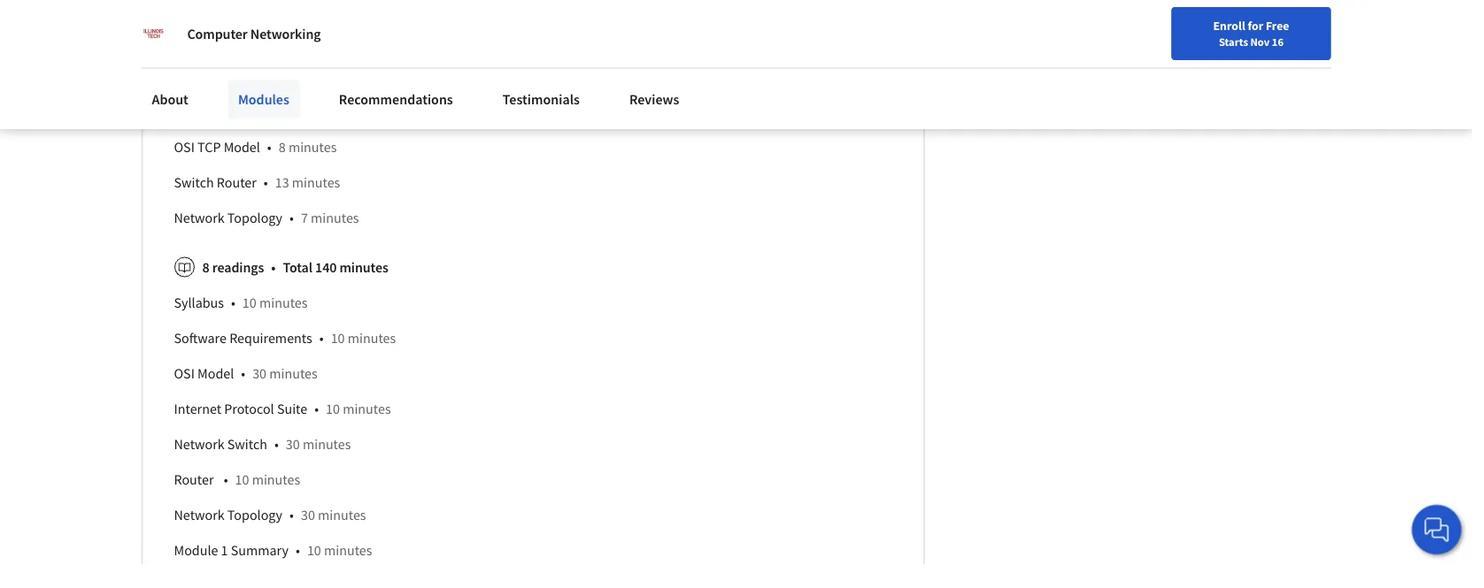 Task type: describe. For each thing, give the bounding box(es) containing it.
• down network switch • 30 minutes
[[224, 471, 228, 489]]

minutes up suite
[[269, 365, 318, 383]]

topology for 30
[[227, 507, 282, 524]]

topology for 7
[[227, 209, 282, 227]]

13
[[275, 174, 289, 191]]

1 horizontal spatial 8
[[279, 138, 286, 156]]

8 readings
[[202, 259, 264, 276]]

minutes down suite
[[303, 436, 351, 453]]

16
[[1272, 35, 1284, 49]]

module 1 introduction
[[174, 103, 305, 121]]

minutes right 0
[[302, 32, 350, 50]]

computer
[[187, 25, 248, 42]]

1 vertical spatial router
[[174, 471, 214, 489]]

• down internet protocol suite • 10 minutes
[[274, 436, 279, 453]]

testimonials link
[[492, 80, 590, 119]]

10 down network switch • 30 minutes
[[235, 471, 249, 489]]

network topology • 30 minutes
[[174, 507, 366, 524]]

• up module 1 summary • 10 minutes on the bottom
[[290, 507, 294, 524]]

reviews
[[629, 90, 679, 108]]

computer networking
[[187, 25, 321, 42]]

chat with us image
[[1423, 516, 1451, 544]]

minutes down • total 140 minutes
[[348, 330, 396, 347]]

syllabus
[[174, 294, 224, 312]]

osi for osi tcp model
[[174, 138, 195, 156]]

minutes right 140 on the top of page
[[339, 259, 388, 276]]

summary
[[231, 542, 289, 560]]

illinois tech image
[[141, 21, 166, 46]]

recommendations
[[339, 90, 453, 108]]

• up protocol
[[241, 365, 245, 383]]

10 right the summary
[[307, 542, 321, 560]]

• right suite
[[314, 400, 319, 418]]

english button
[[1101, 0, 1208, 58]]

• right requirements
[[319, 330, 324, 347]]

introduction
[[231, 103, 305, 121]]

readings
[[212, 259, 264, 276]]

0 horizontal spatial 8
[[202, 259, 209, 276]]

internet protocol suite • 10 minutes
[[174, 400, 391, 418]]

course overview • 0 minutes
[[174, 32, 350, 50]]

1 left the summary
[[221, 542, 228, 560]]

show notifications image
[[1233, 22, 1254, 43]]

1 right introduction
[[324, 103, 331, 121]]

network for network switch • 30 minutes
[[174, 436, 225, 453]]

switch router • 13 minutes
[[174, 174, 340, 191]]

total
[[283, 259, 312, 276]]

• left 7
[[290, 209, 294, 227]]

0 vertical spatial model
[[224, 138, 260, 156]]

0
[[292, 32, 299, 50]]

internet
[[174, 400, 221, 418]]

network switch • 30 minutes
[[174, 436, 351, 453]]

minutes up network topology • 30 minutes
[[252, 471, 300, 489]]

10 down readings
[[242, 294, 257, 312]]

1 vertical spatial switch
[[227, 436, 267, 453]]

network topology • 7 minutes
[[174, 209, 359, 227]]

software requirements • 10 minutes
[[174, 330, 396, 347]]

network for network topology • 30 minutes
[[174, 507, 225, 524]]

free
[[1266, 18, 1289, 34]]

30 for network topology
[[301, 507, 315, 524]]

course
[[174, 32, 215, 50]]

reviews link
[[619, 80, 690, 119]]

minutes right 13 on the top of page
[[292, 174, 340, 191]]

requirements
[[229, 330, 312, 347]]

30 for osi model
[[252, 365, 267, 383]]

30 for network switch
[[286, 436, 300, 453]]

minutes down network topology • 30 minutes
[[324, 542, 372, 560]]

protocol
[[224, 400, 274, 418]]

overview
[[218, 32, 274, 50]]

minutes right 7
[[311, 209, 359, 227]]



Task type: vqa. For each thing, say whether or not it's contained in the screenshot.
Need
no



Task type: locate. For each thing, give the bounding box(es) containing it.
instructor welcome • 1 minute
[[174, 67, 360, 85]]

switch
[[174, 174, 214, 191], [227, 436, 267, 453]]

topology
[[227, 209, 282, 227], [227, 507, 282, 524]]

network
[[174, 209, 225, 227], [174, 436, 225, 453], [174, 507, 225, 524]]

0 horizontal spatial 30
[[252, 365, 267, 383]]

about link
[[141, 80, 199, 119]]

model right tcp at top
[[224, 138, 260, 156]]

1 horizontal spatial switch
[[227, 436, 267, 453]]

module 1 summary • 10 minutes
[[174, 542, 372, 560]]

network down router • 10 minutes
[[174, 507, 225, 524]]

modules link
[[227, 80, 300, 119]]

• left 0
[[281, 32, 285, 50]]

module down the 'instructor'
[[174, 103, 218, 121]]

1 vertical spatial osi
[[174, 365, 195, 383]]

0 vertical spatial switch
[[174, 174, 214, 191]]

0 vertical spatial osi
[[174, 138, 195, 156]]

•
[[281, 32, 285, 50], [296, 67, 301, 85], [267, 138, 272, 156], [264, 174, 268, 191], [290, 209, 294, 227], [271, 259, 276, 276], [231, 294, 235, 312], [319, 330, 324, 347], [241, 365, 245, 383], [314, 400, 319, 418], [274, 436, 279, 453], [224, 471, 228, 489], [290, 507, 294, 524], [296, 542, 300, 560]]

1 network from the top
[[174, 209, 225, 227]]

• down 0
[[296, 67, 301, 85]]

None search field
[[252, 11, 677, 46]]

recommendations link
[[328, 80, 464, 119]]

8 up 13 on the top of page
[[279, 138, 286, 156]]

network up the "8 readings"
[[174, 209, 225, 227]]

30
[[252, 365, 267, 383], [286, 436, 300, 453], [301, 507, 315, 524]]

1 vertical spatial 8
[[202, 259, 209, 276]]

osi up internet
[[174, 365, 195, 383]]

0 vertical spatial router
[[217, 174, 257, 191]]

networking
[[250, 25, 321, 42]]

suite
[[277, 400, 307, 418]]

2 osi from the top
[[174, 365, 195, 383]]

0 vertical spatial minute
[[318, 67, 360, 85]]

2 vertical spatial network
[[174, 507, 225, 524]]

0 vertical spatial module
[[174, 103, 218, 121]]

1 osi from the top
[[174, 138, 195, 156]]

minutes up software requirements • 10 minutes
[[259, 294, 308, 312]]

tcp
[[197, 138, 221, 156]]

1 topology from the top
[[227, 209, 282, 227]]

welcome
[[235, 67, 289, 85]]

router • 10 minutes
[[174, 471, 300, 489]]

topology up the summary
[[227, 507, 282, 524]]

2 module from the top
[[174, 542, 218, 560]]

minute up 1 minute
[[318, 67, 360, 85]]

1 module from the top
[[174, 103, 218, 121]]

model down software
[[197, 365, 234, 383]]

30 up module 1 summary • 10 minutes on the bottom
[[301, 507, 315, 524]]

model
[[224, 138, 260, 156], [197, 365, 234, 383]]

2 horizontal spatial 30
[[301, 507, 315, 524]]

• down introduction
[[267, 138, 272, 156]]

1 vertical spatial module
[[174, 542, 218, 560]]

module
[[174, 103, 218, 121], [174, 542, 218, 560]]

7
[[301, 209, 308, 227]]

router down osi tcp model • 8 minutes
[[217, 174, 257, 191]]

3 network from the top
[[174, 507, 225, 524]]

2 network from the top
[[174, 436, 225, 453]]

10 right suite
[[326, 400, 340, 418]]

module left the summary
[[174, 542, 218, 560]]

for
[[1248, 18, 1263, 34]]

1 left the modules
[[221, 103, 228, 121]]

enroll for free starts nov 16
[[1213, 18, 1289, 49]]

router down internet
[[174, 471, 214, 489]]

• left total
[[271, 259, 276, 276]]

topology down switch router • 13 minutes
[[227, 209, 282, 227]]

30 down suite
[[286, 436, 300, 453]]

modules
[[238, 90, 289, 108]]

8 left readings
[[202, 259, 209, 276]]

network for network topology • 7 minutes
[[174, 209, 225, 227]]

• left 13 on the top of page
[[264, 174, 268, 191]]

10
[[242, 294, 257, 312], [331, 330, 345, 347], [326, 400, 340, 418], [235, 471, 249, 489], [307, 542, 321, 560]]

1 right welcome
[[308, 67, 315, 85]]

30 up protocol
[[252, 365, 267, 383]]

minutes right suite
[[343, 400, 391, 418]]

osi for osi model
[[174, 365, 195, 383]]

1 minute
[[324, 103, 376, 121]]

minutes up module 1 summary • 10 minutes on the bottom
[[318, 507, 366, 524]]

nov
[[1250, 35, 1270, 49]]

starts
[[1219, 35, 1248, 49]]

minutes
[[302, 32, 350, 50], [288, 138, 337, 156], [292, 174, 340, 191], [311, 209, 359, 227], [339, 259, 388, 276], [259, 294, 308, 312], [348, 330, 396, 347], [269, 365, 318, 383], [343, 400, 391, 418], [303, 436, 351, 453], [252, 471, 300, 489], [318, 507, 366, 524], [324, 542, 372, 560]]

testimonials
[[503, 90, 580, 108]]

0 vertical spatial 30
[[252, 365, 267, 383]]

minute
[[318, 67, 360, 85], [333, 103, 376, 121]]

1 vertical spatial network
[[174, 436, 225, 453]]

• right the syllabus
[[231, 294, 235, 312]]

1 vertical spatial 30
[[286, 436, 300, 453]]

1 horizontal spatial 30
[[286, 436, 300, 453]]

syllabus • 10 minutes
[[174, 294, 308, 312]]

10 right requirements
[[331, 330, 345, 347]]

1 horizontal spatial router
[[217, 174, 257, 191]]

1 vertical spatial minute
[[333, 103, 376, 121]]

instructor
[[174, 67, 232, 85]]

osi tcp model • 8 minutes
[[174, 138, 337, 156]]

2 topology from the top
[[227, 507, 282, 524]]

1 vertical spatial topology
[[227, 507, 282, 524]]

• total 140 minutes
[[271, 259, 388, 276]]

router
[[217, 174, 257, 191], [174, 471, 214, 489]]

about
[[152, 90, 188, 108]]

8
[[279, 138, 286, 156], [202, 259, 209, 276]]

• right the summary
[[296, 542, 300, 560]]

0 vertical spatial 8
[[279, 138, 286, 156]]

0 vertical spatial network
[[174, 209, 225, 227]]

network down internet
[[174, 436, 225, 453]]

osi
[[174, 138, 195, 156], [174, 365, 195, 383]]

1 vertical spatial model
[[197, 365, 234, 383]]

module for module 1 introduction
[[174, 103, 218, 121]]

140
[[315, 259, 337, 276]]

minutes up 13 on the top of page
[[288, 138, 337, 156]]

1
[[308, 67, 315, 85], [221, 103, 228, 121], [324, 103, 331, 121], [221, 542, 228, 560]]

0 horizontal spatial switch
[[174, 174, 214, 191]]

osi model • 30 minutes
[[174, 365, 318, 383]]

enroll
[[1213, 18, 1245, 34]]

2 vertical spatial 30
[[301, 507, 315, 524]]

0 vertical spatial topology
[[227, 209, 282, 227]]

0 horizontal spatial router
[[174, 471, 214, 489]]

minute right introduction
[[333, 103, 376, 121]]

switch down protocol
[[227, 436, 267, 453]]

software
[[174, 330, 227, 347]]

osi left tcp at top
[[174, 138, 195, 156]]

switch down tcp at top
[[174, 174, 214, 191]]

module for module 1 summary • 10 minutes
[[174, 542, 218, 560]]

english
[[1133, 20, 1176, 38]]



